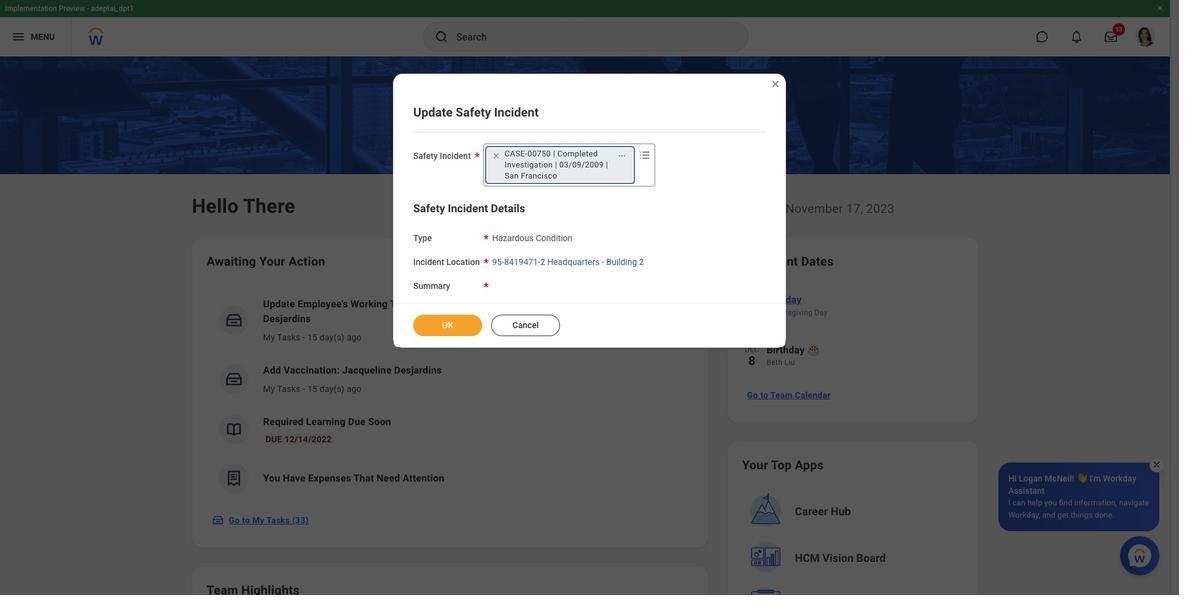 Task type: vqa. For each thing, say whether or not it's contained in the screenshot.
the bottom Jacqueline
yes



Task type: describe. For each thing, give the bounding box(es) containing it.
it's friday, november 17, 2023
[[728, 201, 895, 216]]

hcm
[[795, 552, 820, 565]]

notifications large image
[[1071, 31, 1083, 43]]

hello there main content
[[0, 57, 1170, 596]]

dec
[[745, 346, 759, 354]]

required
[[263, 416, 304, 428]]

thanksgiving
[[767, 309, 813, 318]]

1 inbox image from the top
[[225, 311, 243, 330]]

0 vertical spatial safety
[[456, 105, 491, 120]]

2 my tasks - 15 day(s) ago from the top
[[263, 385, 362, 394]]

awaiting your action list
[[207, 287, 693, 504]]

case-00750 | completed investigation | 03/09/2009 | san francisco element
[[505, 149, 611, 182]]

i
[[1009, 499, 1011, 508]]

add vaccination: jacqueline desjardins
[[263, 365, 442, 377]]

8
[[749, 354, 756, 369]]

find
[[1059, 499, 1073, 508]]

arrangement:
[[521, 299, 583, 310]]

flexible
[[458, 299, 493, 310]]

profile logan mcneil element
[[1128, 23, 1163, 50]]

francisco
[[521, 171, 557, 181]]

0 horizontal spatial your
[[259, 254, 285, 269]]

assistant
[[1009, 486, 1045, 496]]

holiday button
[[767, 292, 963, 308]]

1 15 from the top
[[308, 333, 318, 343]]

important dates element
[[742, 285, 963, 381]]

x image
[[1152, 461, 1162, 470]]

time:
[[390, 299, 416, 310]]

safety for safety incident details
[[413, 202, 445, 215]]

workday,
[[1009, 511, 1041, 520]]

done.
[[1095, 511, 1115, 520]]

tasks inside button
[[267, 516, 290, 526]]

due 12/14/2022
[[266, 435, 332, 445]]

95-8419471-2    headquarters - building 2
[[492, 257, 644, 267]]

2 day(s) from the top
[[320, 385, 345, 394]]

95-8419471-2    headquarters - building 2 link
[[492, 255, 644, 267]]

nov
[[744, 295, 760, 304]]

0 vertical spatial due
[[348, 416, 366, 428]]

logan
[[1019, 474, 1043, 484]]

add
[[263, 365, 281, 377]]

👋
[[1077, 474, 1088, 484]]

that
[[353, 473, 374, 485]]

team
[[771, 391, 793, 400]]

hello
[[192, 195, 239, 218]]

1 day(s) from the top
[[320, 333, 345, 343]]

jacqueline inside the "update employee's working time: request flexible work arrangement: jacqueline desjardins"
[[586, 299, 635, 310]]

update safety incident
[[413, 105, 539, 120]]

23
[[745, 303, 759, 318]]

learning
[[306, 416, 346, 428]]

update for update safety incident
[[413, 105, 453, 120]]

prompts image
[[637, 148, 652, 163]]

safety incident details
[[413, 202, 525, 215]]

17,
[[847, 201, 863, 216]]

type
[[413, 233, 432, 243]]

headquarters
[[547, 257, 600, 267]]

investigation
[[505, 160, 553, 170]]

mcneil!
[[1045, 474, 1074, 484]]

go to my tasks (33) button
[[207, 509, 316, 533]]

things
[[1071, 511, 1093, 520]]

x small image
[[490, 150, 502, 162]]

book open image
[[225, 421, 243, 439]]

close environment banner image
[[1157, 4, 1164, 12]]

awaiting your action
[[207, 254, 325, 269]]

tasks for second inbox image from the bottom of the awaiting your action list
[[277, 333, 300, 343]]

implementation preview -   adeptai_dpt1
[[5, 4, 134, 13]]

- inside "link"
[[602, 257, 604, 267]]

can
[[1013, 499, 1026, 508]]

hub
[[831, 506, 851, 518]]

03/09/2009
[[559, 160, 604, 170]]

navigate
[[1119, 499, 1150, 508]]

it's
[[728, 201, 744, 216]]

apps
[[795, 458, 824, 473]]

12/14/2022
[[284, 435, 332, 445]]

related actions image
[[618, 152, 626, 160]]

1 my tasks - 15 day(s) ago from the top
[[263, 333, 362, 343]]

to for my
[[242, 516, 250, 526]]

hazardous
[[492, 233, 534, 243]]

important dates
[[742, 254, 834, 269]]

required learning due soon
[[263, 416, 391, 428]]

tasks for first inbox image from the bottom
[[277, 385, 300, 394]]

have
[[283, 473, 306, 485]]

vision
[[823, 552, 854, 565]]

go for go to my tasks (33)
[[229, 516, 240, 526]]

1 vertical spatial due
[[266, 435, 282, 445]]

- up the vaccination:
[[303, 333, 305, 343]]

you have expenses that need attention
[[263, 473, 445, 485]]

hcm vision board button
[[744, 537, 965, 581]]

location
[[447, 257, 480, 267]]

search image
[[434, 29, 449, 44]]

request
[[418, 299, 455, 310]]

hello there
[[192, 195, 295, 218]]

my inside button
[[252, 516, 264, 526]]

00750
[[528, 149, 551, 158]]

incident up the case-
[[494, 105, 539, 120]]

friday,
[[747, 201, 783, 216]]

working
[[351, 299, 388, 310]]

there
[[243, 195, 295, 218]]

liu
[[785, 359, 795, 367]]

and
[[1042, 511, 1056, 520]]

hcm vision board
[[795, 552, 886, 565]]

incident left details
[[448, 202, 488, 215]]

1 vertical spatial desjardins
[[394, 365, 442, 377]]

implementation preview -   adeptai_dpt1 banner
[[0, 0, 1170, 57]]

holiday thanksgiving day
[[767, 294, 828, 318]]

get
[[1058, 511, 1069, 520]]

condition
[[536, 233, 573, 243]]

ok
[[442, 321, 453, 331]]

soon
[[368, 416, 391, 428]]

completed
[[558, 149, 598, 158]]

cancel
[[513, 321, 539, 331]]



Task type: locate. For each thing, give the bounding box(es) containing it.
1 horizontal spatial desjardins
[[394, 365, 442, 377]]

case-00750 | completed investigation | 03/09/2009 | san francisco, press delete to clear value. option
[[488, 149, 633, 182]]

2 inbox image from the top
[[225, 370, 243, 389]]

career hub
[[795, 506, 851, 518]]

career hub button
[[744, 490, 965, 534]]

1 vertical spatial my
[[263, 385, 275, 394]]

my right inbox icon
[[252, 516, 264, 526]]

to left team
[[761, 391, 768, 400]]

inbox large image
[[1105, 31, 1117, 43]]

1 vertical spatial inbox image
[[225, 370, 243, 389]]

my for second inbox image from the bottom of the awaiting your action list
[[263, 333, 275, 343]]

0 vertical spatial update
[[413, 105, 453, 120]]

1 horizontal spatial to
[[761, 391, 768, 400]]

0 horizontal spatial due
[[266, 435, 282, 445]]

need
[[377, 473, 400, 485]]

0 vertical spatial go
[[747, 391, 758, 400]]

1 2 from the left
[[540, 257, 545, 267]]

day(s)
[[320, 333, 345, 343], [320, 385, 345, 394]]

case-00750 | completed investigation | 03/09/2009 | san francisco
[[505, 149, 608, 181]]

2 ago from the top
[[347, 385, 362, 394]]

my tasks - 15 day(s) ago up the vaccination:
[[263, 333, 362, 343]]

close update safety incident image
[[771, 79, 781, 89]]

- right preview
[[87, 4, 89, 13]]

board
[[857, 552, 886, 565]]

1 vertical spatial tasks
[[277, 385, 300, 394]]

my
[[263, 333, 275, 343], [263, 385, 275, 394], [252, 516, 264, 526]]

ago
[[347, 333, 362, 343], [347, 385, 362, 394]]

go left team
[[747, 391, 758, 400]]

0 vertical spatial jacqueline
[[586, 299, 635, 310]]

tasks
[[277, 333, 300, 343], [277, 385, 300, 394], [267, 516, 290, 526]]

day(s) down add vaccination: jacqueline desjardins
[[320, 385, 345, 394]]

details
[[491, 202, 525, 215]]

1 horizontal spatial 2
[[639, 257, 644, 267]]

0 horizontal spatial jacqueline
[[342, 365, 392, 377]]

95-
[[492, 257, 504, 267]]

building
[[606, 257, 637, 267]]

desjardins down ok button
[[394, 365, 442, 377]]

1 vertical spatial 15
[[308, 385, 318, 394]]

go right inbox icon
[[229, 516, 240, 526]]

hi
[[1009, 474, 1017, 484]]

safety incident
[[413, 151, 471, 161]]

november
[[786, 201, 843, 216]]

case-
[[505, 149, 528, 158]]

due left the 'soon'
[[348, 416, 366, 428]]

work
[[496, 299, 519, 310]]

holiday
[[768, 294, 802, 306]]

| up francisco
[[555, 160, 557, 170]]

-
[[87, 4, 89, 13], [602, 257, 604, 267], [303, 333, 305, 343], [303, 385, 305, 394]]

0 horizontal spatial 2
[[540, 257, 545, 267]]

inbox image down awaiting
[[225, 311, 243, 330]]

update left employee's
[[263, 299, 295, 310]]

1 horizontal spatial jacqueline
[[586, 299, 635, 310]]

ago down add vaccination: jacqueline desjardins
[[347, 385, 362, 394]]

incident location
[[413, 257, 480, 267]]

safety inside group
[[413, 202, 445, 215]]

1 ago from the top
[[347, 333, 362, 343]]

1 vertical spatial safety
[[413, 151, 438, 161]]

1 vertical spatial update
[[263, 299, 295, 310]]

update employee's working time: request flexible work arrangement: jacqueline desjardins
[[263, 299, 635, 325]]

1 vertical spatial to
[[242, 516, 250, 526]]

hazardous condition
[[492, 233, 573, 243]]

inbox image
[[225, 311, 243, 330], [225, 370, 243, 389]]

1 vertical spatial ago
[[347, 385, 362, 394]]

due down the required
[[266, 435, 282, 445]]

inbox image left the add
[[225, 370, 243, 389]]

expenses
[[308, 473, 351, 485]]

you
[[1045, 499, 1057, 508]]

hi logan mcneil! 👋 i'm workday assistant i can help you find information, navigate workday, and get things done.
[[1009, 474, 1150, 520]]

incident up summary
[[413, 257, 444, 267]]

beth
[[767, 359, 783, 367]]

1 horizontal spatial go
[[747, 391, 758, 400]]

2023
[[866, 201, 895, 216]]

1 vertical spatial go
[[229, 516, 240, 526]]

- down the vaccination:
[[303, 385, 305, 394]]

1 vertical spatial your
[[742, 458, 768, 473]]

my for first inbox image from the bottom
[[263, 385, 275, 394]]

2 down hazardous condition
[[540, 257, 545, 267]]

jacqueline up the 'soon'
[[342, 365, 392, 377]]

0 vertical spatial day(s)
[[320, 333, 345, 343]]

15 up the vaccination:
[[308, 333, 318, 343]]

jacqueline down the building
[[586, 299, 635, 310]]

employee's
[[298, 299, 348, 310]]

0 vertical spatial 15
[[308, 333, 318, 343]]

desjardins inside the "update employee's working time: request flexible work arrangement: jacqueline desjardins"
[[263, 313, 311, 325]]

due
[[348, 416, 366, 428], [266, 435, 282, 445]]

implementation
[[5, 4, 57, 13]]

to
[[761, 391, 768, 400], [242, 516, 250, 526]]

summary
[[413, 281, 450, 291]]

0 vertical spatial my
[[263, 333, 275, 343]]

0 vertical spatial to
[[761, 391, 768, 400]]

0 vertical spatial desjardins
[[263, 313, 311, 325]]

1 vertical spatial my tasks - 15 day(s) ago
[[263, 385, 362, 394]]

dates
[[801, 254, 834, 269]]

2 2 from the left
[[639, 257, 644, 267]]

0 vertical spatial tasks
[[277, 333, 300, 343]]

go to team calendar
[[747, 391, 831, 400]]

1 vertical spatial jacqueline
[[342, 365, 392, 377]]

0 vertical spatial your
[[259, 254, 285, 269]]

0 vertical spatial ago
[[347, 333, 362, 343]]

update inside the "update employee's working time: request flexible work arrangement: jacqueline desjardins"
[[263, 299, 295, 310]]

incident left x small icon
[[440, 151, 471, 161]]

safety incident details group
[[413, 201, 766, 293]]

top
[[771, 458, 792, 473]]

0 vertical spatial my tasks - 15 day(s) ago
[[263, 333, 362, 343]]

update safety incident dialog
[[393, 74, 786, 348]]

1 horizontal spatial update
[[413, 105, 453, 120]]

desjardins
[[263, 313, 311, 325], [394, 365, 442, 377]]

2 vertical spatial tasks
[[267, 516, 290, 526]]

day
[[815, 309, 828, 318]]

1 horizontal spatial due
[[348, 416, 366, 428]]

dashboard expenses image
[[225, 470, 243, 488]]

action
[[289, 254, 325, 269]]

san
[[505, 171, 519, 181]]

0 horizontal spatial desjardins
[[263, 313, 311, 325]]

hazardous condition element
[[492, 231, 573, 243]]

| right 00750
[[553, 149, 555, 158]]

- left the building
[[602, 257, 604, 267]]

2 vertical spatial safety
[[413, 202, 445, 215]]

to right inbox icon
[[242, 516, 250, 526]]

update inside dialog
[[413, 105, 453, 120]]

|
[[553, 149, 555, 158], [555, 160, 557, 170], [606, 160, 608, 170]]

safety for safety incident
[[413, 151, 438, 161]]

jacqueline
[[586, 299, 635, 310], [342, 365, 392, 377]]

go for go to team calendar
[[747, 391, 758, 400]]

you
[[263, 473, 280, 485]]

your left action
[[259, 254, 285, 269]]

ago up add vaccination: jacqueline desjardins
[[347, 333, 362, 343]]

preview
[[59, 4, 85, 13]]

my tasks - 15 day(s) ago
[[263, 333, 362, 343], [263, 385, 362, 394]]

8419471-
[[504, 257, 540, 267]]

1 vertical spatial day(s)
[[320, 385, 345, 394]]

tasks up the add
[[277, 333, 300, 343]]

inbox image
[[212, 515, 224, 527]]

important
[[742, 254, 798, 269]]

0 horizontal spatial update
[[263, 299, 295, 310]]

tasks left (33)
[[267, 516, 290, 526]]

2 right the building
[[639, 257, 644, 267]]

(33)
[[292, 516, 309, 526]]

incident
[[494, 105, 539, 120], [440, 151, 471, 161], [448, 202, 488, 215], [413, 257, 444, 267]]

safety incident details button
[[413, 202, 525, 215]]

to for team
[[761, 391, 768, 400]]

your left top in the right bottom of the page
[[742, 458, 768, 473]]

nov 23
[[744, 295, 760, 318]]

15 down the vaccination:
[[308, 385, 318, 394]]

birthday
[[767, 345, 805, 356]]

my up the add
[[263, 333, 275, 343]]

vaccination:
[[284, 365, 340, 377]]

update up safety incident
[[413, 105, 453, 120]]

0 horizontal spatial to
[[242, 516, 250, 526]]

update for update employee's working time: request flexible work arrangement: jacqueline desjardins
[[263, 299, 295, 310]]

cancel button
[[491, 315, 560, 337]]

information,
[[1075, 499, 1117, 508]]

my tasks - 15 day(s) ago down the vaccination:
[[263, 385, 362, 394]]

you have expenses that need attention button
[[207, 455, 693, 504]]

15
[[308, 333, 318, 343], [308, 385, 318, 394]]

0 vertical spatial inbox image
[[225, 311, 243, 330]]

2 vertical spatial my
[[252, 516, 264, 526]]

my down the add
[[263, 385, 275, 394]]

- inside banner
[[87, 4, 89, 13]]

1 horizontal spatial your
[[742, 458, 768, 473]]

| right the 03/09/2009
[[606, 160, 608, 170]]

ok button
[[413, 315, 482, 337]]

tasks down the add
[[277, 385, 300, 394]]

adeptai_dpt1
[[91, 4, 134, 13]]

go
[[747, 391, 758, 400], [229, 516, 240, 526]]

awaiting
[[207, 254, 256, 269]]

0 horizontal spatial go
[[229, 516, 240, 526]]

2 15 from the top
[[308, 385, 318, 394]]

desjardins down employee's
[[263, 313, 311, 325]]

day(s) down employee's
[[320, 333, 345, 343]]

workday
[[1103, 474, 1137, 484]]

🎂
[[807, 345, 820, 356]]



